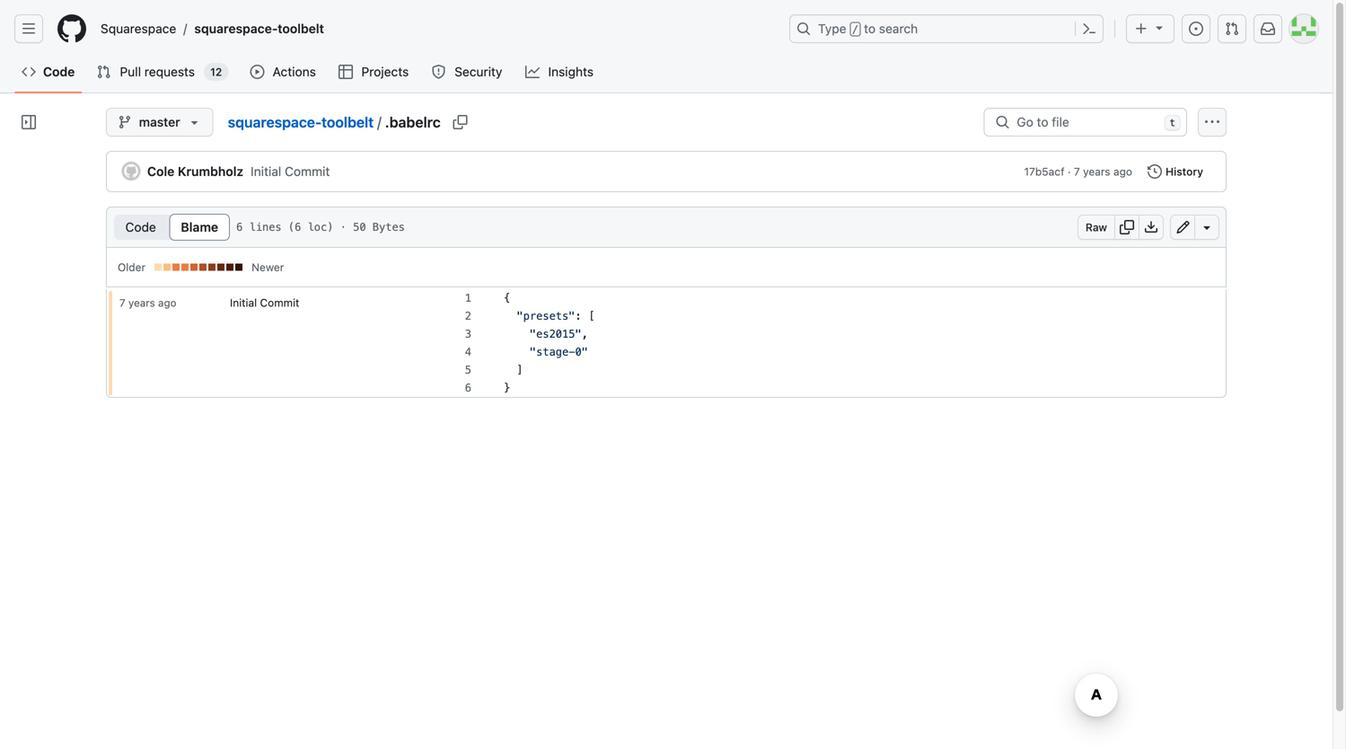 Task type: describe. For each thing, give the bounding box(es) containing it.
1 2 3 4 5 6
[[465, 292, 472, 394]]

older
[[118, 261, 146, 274]]

1 vertical spatial ago
[[158, 296, 177, 309]]

code inside button
[[125, 220, 156, 234]]

master
[[139, 115, 180, 129]]

requests
[[144, 64, 195, 79]]

plus image
[[1135, 22, 1149, 36]]

copy raw content image
[[1120, 220, 1135, 234]]

author image
[[122, 162, 140, 180]]

7 years ago
[[119, 296, 177, 309]]

shield image
[[432, 65, 446, 79]]

1 vertical spatial toolbelt
[[322, 114, 374, 131]]

actions link
[[243, 58, 324, 85]]

raw link
[[1078, 215, 1116, 240]]

0 horizontal spatial triangle down image
[[187, 115, 202, 129]]

table image
[[339, 65, 353, 79]]

/ for type
[[852, 23, 859, 36]]

0 vertical spatial ·
[[1068, 165, 1071, 178]]

side panel image
[[22, 115, 36, 129]]

search
[[879, 21, 918, 36]]

1 horizontal spatial years
[[1084, 165, 1111, 178]]

pull requests
[[120, 64, 195, 79]]

t
[[1170, 117, 1176, 129]]

raw
[[1086, 221, 1108, 234]]

krumbholz
[[178, 164, 244, 179]]

5
[[465, 364, 472, 376]]

1 vertical spatial initial
[[230, 296, 257, 309]]

notifications image
[[1261, 22, 1276, 36]]

squarespace-toolbelt / .babelrc
[[228, 114, 441, 131]]

newer
[[252, 261, 284, 274]]

17b5acf link
[[1025, 164, 1065, 180]]

graph image
[[525, 65, 540, 79]]

"es2015"
[[530, 328, 582, 341]]

list containing squarespace / squarespace-toolbelt
[[93, 14, 779, 43]]

bytes
[[373, 221, 405, 234]]

more edit options image
[[1200, 220, 1215, 234]]

projects link
[[332, 58, 417, 85]]

squarespace- inside squarespace / squarespace-toolbelt
[[194, 21, 278, 36]]

1 vertical spatial commit
[[260, 296, 300, 309]]

0 horizontal spatial 6
[[236, 221, 243, 234]]

loc)
[[308, 221, 334, 234]]

Go to file text field
[[1017, 109, 1158, 136]]

{ "presets" : [ "es2015" , "stage-0" ] }
[[504, 292, 595, 394]]

cole krumbholz
[[147, 164, 244, 179]]

actions
[[273, 64, 316, 79]]

command palette image
[[1083, 22, 1097, 36]]

history link
[[1140, 159, 1212, 184]]

squarespace / squarespace-toolbelt
[[101, 21, 324, 36]]

12
[[210, 66, 222, 78]]

"stage-
[[530, 346, 575, 358]]

3
[[465, 328, 472, 341]]

blame button
[[169, 214, 230, 241]]

cole
[[147, 164, 175, 179]]

git pull request image
[[96, 65, 111, 79]]

17b5acf
[[1025, 165, 1065, 178]]

more file actions image
[[1206, 115, 1220, 129]]



Task type: vqa. For each thing, say whether or not it's contained in the screenshot.
"command palette" icon
yes



Task type: locate. For each thing, give the bounding box(es) containing it.
0 horizontal spatial code
[[43, 64, 75, 79]]

toolbelt up the actions
[[278, 21, 324, 36]]

to
[[864, 21, 876, 36]]

triangle down image right plus image
[[1153, 20, 1167, 35]]

1 vertical spatial ·
[[340, 221, 347, 234]]

initial commit up (6
[[251, 164, 330, 179]]

ago
[[1114, 165, 1133, 178], [158, 296, 177, 309]]

0 vertical spatial ago
[[1114, 165, 1133, 178]]

/ inside type / to search
[[852, 23, 859, 36]]

1 vertical spatial squarespace-
[[228, 114, 322, 131]]

code button
[[113, 214, 168, 241]]

"presets"
[[517, 310, 575, 323]]

· right 17b5acf
[[1068, 165, 1071, 178]]

initial commit down newer
[[230, 296, 300, 309]]

1
[[465, 292, 472, 305]]

blame
[[181, 220, 218, 234]]

1 horizontal spatial code
[[125, 220, 156, 234]]

17b5acf · 7 years ago
[[1025, 165, 1133, 178]]

play image
[[250, 65, 264, 79]]

6
[[236, 221, 243, 234], [465, 382, 472, 394]]

initial down newer
[[230, 296, 257, 309]]

}
[[504, 382, 511, 394]]

7 right 17b5acf
[[1074, 165, 1081, 178]]

squarespace- up 12
[[194, 21, 278, 36]]

0 horizontal spatial ·
[[340, 221, 347, 234]]

edit file image
[[1176, 220, 1191, 234]]

squarespace-toolbelt link down the actions
[[228, 114, 374, 131]]

0 vertical spatial code
[[43, 64, 75, 79]]

ago down the file view element
[[158, 296, 177, 309]]

0 horizontal spatial /
[[184, 21, 187, 36]]

years
[[1084, 165, 1111, 178], [128, 296, 155, 309]]

1 vertical spatial years
[[128, 296, 155, 309]]

1 vertical spatial 7
[[119, 296, 125, 309]]

0 vertical spatial initial commit link
[[251, 164, 330, 179]]

4
[[465, 346, 472, 358]]

type
[[818, 21, 847, 36]]

7 down older
[[119, 296, 125, 309]]

type / to search
[[818, 21, 918, 36]]

initial commit link down newer
[[230, 296, 300, 309]]

git branch image
[[118, 115, 132, 129]]

/ for squarespace
[[184, 21, 187, 36]]

squarespace-toolbelt link up "play" icon
[[187, 14, 331, 43]]

0 vertical spatial squarespace-
[[194, 21, 278, 36]]

ago left history icon
[[1114, 165, 1133, 178]]

6 left lines
[[236, 221, 243, 234]]

commit down 'squarespace-toolbelt / .babelrc' at the left top of page
[[285, 164, 330, 179]]

0 vertical spatial 7
[[1074, 165, 1081, 178]]

2
[[465, 310, 472, 323]]

0 vertical spatial initial commit
[[251, 164, 330, 179]]

squarespace-
[[194, 21, 278, 36], [228, 114, 322, 131]]

6 lines (6 loc) · 50 bytes
[[236, 221, 405, 234]]

squarespace- down actions link
[[228, 114, 322, 131]]

history image
[[1148, 164, 1163, 179]]

code right code icon
[[43, 64, 75, 79]]

code link
[[14, 58, 82, 85]]

copy path image
[[453, 115, 468, 129]]

0 vertical spatial commit
[[285, 164, 330, 179]]

1 horizontal spatial ago
[[1114, 165, 1133, 178]]

0 horizontal spatial 7
[[119, 296, 125, 309]]

squarespace link
[[93, 14, 184, 43]]

/ up the requests
[[184, 21, 187, 36]]

1 horizontal spatial 7
[[1074, 165, 1081, 178]]

1 vertical spatial initial commit
[[230, 296, 300, 309]]

7
[[1074, 165, 1081, 178], [119, 296, 125, 309]]

toolbelt down table image
[[322, 114, 374, 131]]

insights link
[[518, 58, 602, 85]]

triangle down image right master
[[187, 115, 202, 129]]

toolbelt inside squarespace / squarespace-toolbelt
[[278, 21, 324, 36]]

initial commit link
[[251, 164, 330, 179], [230, 296, 300, 309]]

.babelrc
[[385, 114, 441, 131]]

1 vertical spatial code
[[125, 220, 156, 234]]

1 vertical spatial initial commit link
[[230, 296, 300, 309]]

code image
[[22, 65, 36, 79]]

commit
[[285, 164, 330, 179], [260, 296, 300, 309]]

initial
[[251, 164, 281, 179], [230, 296, 257, 309]]

history
[[1166, 165, 1204, 178]]

/ left ".babelrc" at the top left of page
[[377, 114, 382, 131]]

squarespace
[[101, 21, 176, 36]]

triangle down image
[[1153, 20, 1167, 35], [187, 115, 202, 129]]

0 vertical spatial toolbelt
[[278, 21, 324, 36]]

1 vertical spatial squarespace-toolbelt link
[[228, 114, 374, 131]]

issue opened image
[[1190, 22, 1204, 36]]

squarespace-toolbelt link
[[187, 14, 331, 43], [228, 114, 374, 131]]

lines
[[249, 221, 282, 234]]

6 down 5
[[465, 382, 472, 394]]

projects
[[362, 64, 409, 79]]

git pull request image
[[1225, 22, 1240, 36]]

download raw content image
[[1145, 220, 1159, 234]]

1 horizontal spatial /
[[377, 114, 382, 131]]

0 vertical spatial years
[[1084, 165, 1111, 178]]

list
[[93, 14, 779, 43]]

·
[[1068, 165, 1071, 178], [340, 221, 347, 234]]

{
[[504, 292, 511, 305]]

initial right krumbholz
[[251, 164, 281, 179]]

1 horizontal spatial 6
[[465, 382, 472, 394]]

master button
[[106, 108, 214, 137]]

file view element
[[113, 214, 230, 241]]

1 vertical spatial 6
[[465, 382, 472, 394]]

0"
[[575, 346, 588, 358]]

(6
[[288, 221, 301, 234]]

commit down newer
[[260, 296, 300, 309]]

code up older
[[125, 220, 156, 234]]

/
[[184, 21, 187, 36], [852, 23, 859, 36], [377, 114, 382, 131]]

years down older
[[128, 296, 155, 309]]

search image
[[996, 115, 1010, 129]]

2 horizontal spatial /
[[852, 23, 859, 36]]

initial commit for the topmost initial commit link
[[251, 164, 330, 179]]

0 horizontal spatial ago
[[158, 296, 177, 309]]

]
[[517, 364, 523, 376]]

0 vertical spatial 6
[[236, 221, 243, 234]]

pull
[[120, 64, 141, 79]]

50
[[353, 221, 366, 234]]

homepage image
[[57, 14, 86, 43]]

0 vertical spatial triangle down image
[[1153, 20, 1167, 35]]

years down go to file text field
[[1084, 165, 1111, 178]]

1 horizontal spatial triangle down image
[[1153, 20, 1167, 35]]

,
[[582, 328, 588, 341]]

security link
[[425, 58, 511, 85]]

insights
[[548, 64, 594, 79]]

0 vertical spatial squarespace-toolbelt link
[[187, 14, 331, 43]]

code
[[43, 64, 75, 79], [125, 220, 156, 234]]

1 horizontal spatial ·
[[1068, 165, 1071, 178]]

0 vertical spatial initial
[[251, 164, 281, 179]]

/ inside squarespace / squarespace-toolbelt
[[184, 21, 187, 36]]

/ left to
[[852, 23, 859, 36]]

1 vertical spatial triangle down image
[[187, 115, 202, 129]]

0 horizontal spatial years
[[128, 296, 155, 309]]

initial commit for bottom initial commit link
[[230, 296, 300, 309]]

[
[[588, 310, 595, 323]]

initial commit
[[251, 164, 330, 179], [230, 296, 300, 309]]

toolbelt
[[278, 21, 324, 36], [322, 114, 374, 131]]

initial commit link up (6
[[251, 164, 330, 179]]

:
[[575, 310, 582, 323]]

security
[[455, 64, 503, 79]]

· left "50"
[[340, 221, 347, 234]]



